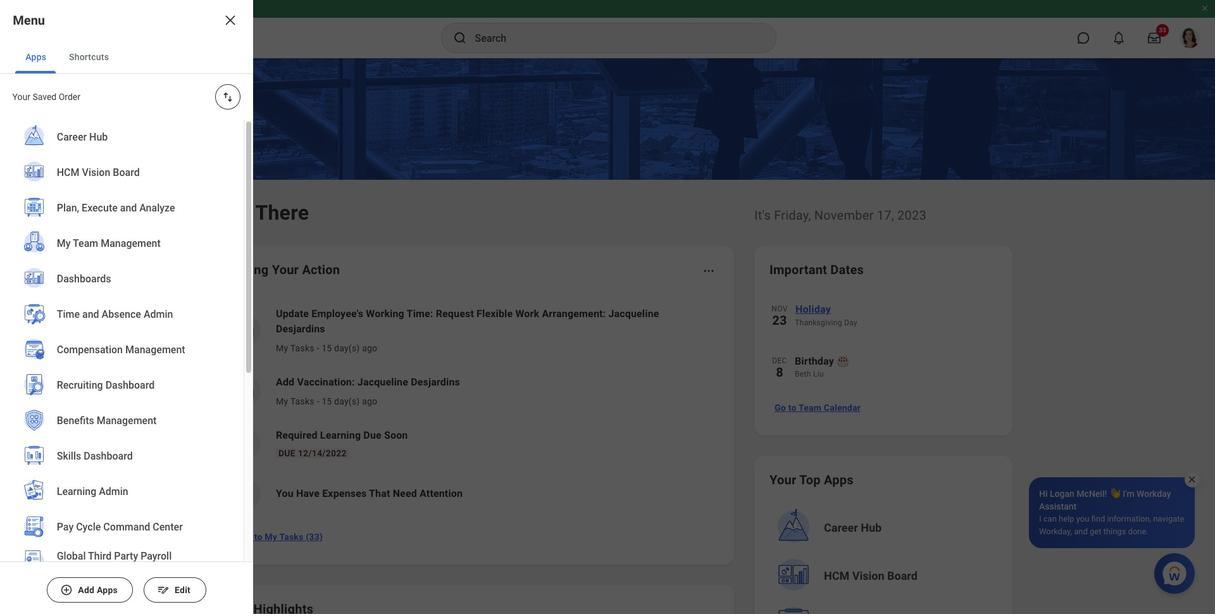 Task type: vqa. For each thing, say whether or not it's contained in the screenshot.
first AGO from the bottom
yes



Task type: describe. For each thing, give the bounding box(es) containing it.
my up 'required' in the bottom left of the page
[[276, 396, 288, 406]]

birthday 🎂 beth liu
[[795, 355, 850, 379]]

expenses
[[322, 488, 367, 500]]

shortcuts
[[69, 52, 109, 62]]

admin inside learning admin link
[[99, 486, 129, 498]]

15 for second inbox image
[[322, 396, 332, 406]]

your for your saved order
[[13, 92, 31, 102]]

friday,
[[774, 208, 811, 223]]

2 ago from the top
[[362, 396, 378, 406]]

plan,
[[57, 202, 79, 214]]

you
[[276, 488, 294, 500]]

0 vertical spatial due
[[364, 429, 382, 441]]

0 vertical spatial tasks
[[290, 343, 314, 353]]

day
[[845, 318, 858, 327]]

i'm
[[1123, 489, 1135, 499]]

vaccination:
[[297, 376, 355, 388]]

dec 8
[[773, 356, 787, 380]]

go for go to my tasks (33)
[[241, 532, 252, 542]]

your saved order
[[13, 92, 81, 102]]

work
[[516, 308, 540, 320]]

career hub inside "link"
[[57, 131, 108, 143]]

list inside global navigation dialog
[[0, 120, 244, 614]]

have
[[296, 488, 320, 500]]

learning admin
[[57, 486, 129, 498]]

saved
[[33, 92, 57, 102]]

holiday thanksgiving day
[[795, 303, 858, 327]]

party
[[114, 550, 138, 562]]

pay
[[57, 521, 74, 533]]

request
[[436, 308, 474, 320]]

notifications large image
[[1113, 32, 1126, 44]]

you have expenses that need attention
[[276, 488, 463, 500]]

skills dashboard
[[57, 450, 133, 462]]

benefits
[[57, 415, 94, 427]]

apps inside tab list
[[25, 52, 46, 62]]

calendar
[[824, 403, 861, 413]]

edit
[[175, 585, 190, 595]]

nov
[[772, 305, 788, 313]]

1 horizontal spatial apps
[[97, 585, 118, 595]]

birthday
[[795, 355, 834, 367]]

book open image
[[236, 434, 255, 453]]

mcneil!
[[1077, 489, 1108, 499]]

desjardins inside update employee's working time: request flexible work arrangement: jacqueline desjardins
[[276, 323, 325, 335]]

plan, execute and analyze
[[57, 202, 175, 214]]

compensation management
[[57, 344, 185, 356]]

tab list containing apps
[[0, 41, 253, 74]]

jacqueline inside update employee's working time: request flexible work arrangement: jacqueline desjardins
[[609, 308, 659, 320]]

dashboards link
[[15, 261, 229, 298]]

get
[[1090, 527, 1102, 536]]

global third party payroll link
[[15, 545, 229, 582]]

my tasks - 15 day(s) ago for first inbox image from the top of the awaiting your action list
[[276, 343, 378, 353]]

execute
[[82, 202, 118, 214]]

tasks inside button
[[279, 532, 304, 542]]

third
[[88, 550, 112, 562]]

cycle
[[76, 521, 101, 533]]

absence
[[102, 309, 141, 321]]

management for benefits management
[[97, 415, 157, 427]]

learning admin link
[[15, 474, 229, 511]]

admin inside time and absence admin link
[[144, 309, 173, 321]]

board inside button
[[888, 569, 918, 582]]

search image
[[452, 30, 468, 46]]

things
[[1104, 527, 1127, 536]]

1 vertical spatial x image
[[1188, 475, 1197, 484]]

day(s) for second inbox image
[[334, 396, 360, 406]]

1 - from the top
[[317, 343, 319, 353]]

my team management
[[57, 238, 161, 250]]

day(s) for first inbox image from the top of the awaiting your action list
[[334, 343, 360, 353]]

top
[[800, 472, 821, 488]]

career hub button
[[771, 505, 999, 551]]

it's friday, november 17, 2023
[[755, 208, 927, 223]]

plan, execute and analyze link
[[15, 191, 229, 227]]

recruiting dashboard link
[[15, 368, 229, 405]]

hcm vision board link
[[15, 155, 229, 192]]

awaiting your action list
[[218, 296, 719, 519]]

dashboard for skills dashboard
[[84, 450, 133, 462]]

15 for first inbox image from the top of the awaiting your action list
[[322, 343, 332, 353]]

time:
[[407, 308, 433, 320]]

update employee's working time: request flexible work arrangement: jacqueline desjardins
[[276, 308, 659, 335]]

there
[[255, 201, 309, 225]]

time and absence admin link
[[15, 297, 229, 334]]

go to my tasks (33) button
[[218, 524, 331, 550]]

benefits management link
[[15, 403, 229, 440]]

apps inside hello there main content
[[824, 472, 854, 488]]

hello there main content
[[0, 58, 1216, 614]]

x image inside global navigation dialog
[[223, 13, 238, 28]]

compensation
[[57, 344, 123, 356]]

dec
[[773, 356, 787, 365]]

information,
[[1108, 514, 1152, 524]]

add vaccination: jacqueline desjardins
[[276, 376, 460, 388]]

career inside button
[[824, 521, 858, 534]]

my team management link
[[15, 226, 229, 263]]

to for my
[[254, 532, 262, 542]]

holiday
[[796, 303, 831, 315]]

time
[[57, 309, 80, 321]]

learning inside awaiting your action list
[[320, 429, 361, 441]]

profile logan mcneil element
[[1173, 24, 1208, 52]]

my inside button
[[265, 532, 277, 542]]

working
[[366, 308, 405, 320]]

vision inside button
[[853, 569, 885, 582]]

hi
[[1040, 489, 1048, 499]]

add apps
[[78, 585, 118, 595]]

add for add apps
[[78, 585, 94, 595]]

8
[[776, 365, 784, 380]]

november
[[815, 208, 874, 223]]

done.
[[1129, 527, 1149, 536]]

global
[[57, 550, 86, 562]]

navigate
[[1154, 514, 1185, 524]]



Task type: locate. For each thing, give the bounding box(es) containing it.
1 vertical spatial day(s)
[[334, 396, 360, 406]]

1 horizontal spatial hcm
[[824, 569, 850, 582]]

0 vertical spatial and
[[120, 202, 137, 214]]

learning up '12/14/2022'
[[320, 429, 361, 441]]

menu
[[13, 13, 45, 28]]

awaiting your action
[[218, 262, 340, 277]]

important dates element
[[770, 294, 998, 393]]

1 horizontal spatial desjardins
[[411, 376, 460, 388]]

you have expenses that need attention button
[[218, 469, 719, 519]]

2 my tasks - 15 day(s) ago from the top
[[276, 396, 378, 406]]

inbox image
[[236, 321, 255, 340], [236, 382, 255, 401]]

17,
[[877, 208, 894, 223]]

dates
[[831, 262, 864, 277]]

1 vertical spatial career
[[824, 521, 858, 534]]

2 horizontal spatial your
[[770, 472, 797, 488]]

nov 23
[[772, 305, 788, 328]]

required learning due soon
[[276, 429, 408, 441]]

logan
[[1050, 489, 1075, 499]]

jacqueline right arrangement:
[[609, 308, 659, 320]]

go down 8
[[775, 403, 786, 413]]

2 vertical spatial and
[[1075, 527, 1088, 536]]

1 vertical spatial your
[[272, 262, 299, 277]]

your for your top apps
[[770, 472, 797, 488]]

list
[[0, 120, 244, 614]]

my down update at the left
[[276, 343, 288, 353]]

2023
[[898, 208, 927, 223]]

0 vertical spatial desjardins
[[276, 323, 325, 335]]

1 horizontal spatial due
[[364, 429, 382, 441]]

recruiting
[[57, 379, 103, 391]]

0 horizontal spatial team
[[73, 238, 98, 250]]

it's
[[755, 208, 771, 223]]

1 vertical spatial inbox image
[[236, 382, 255, 401]]

tasks down vaccination:
[[290, 396, 314, 406]]

1 vertical spatial 15
[[322, 396, 332, 406]]

add
[[276, 376, 295, 388], [78, 585, 94, 595]]

2 day(s) from the top
[[334, 396, 360, 406]]

apps button
[[15, 41, 56, 73]]

1 vertical spatial add
[[78, 585, 94, 595]]

board inside list
[[113, 167, 140, 179]]

to inside button
[[789, 403, 797, 413]]

hcm vision board inside button
[[824, 569, 918, 582]]

hub inside the career hub "link"
[[89, 131, 108, 143]]

1 vertical spatial hub
[[861, 521, 882, 534]]

due down 'required' in the bottom left of the page
[[279, 448, 296, 458]]

0 horizontal spatial apps
[[25, 52, 46, 62]]

benefits management
[[57, 415, 157, 427]]

12/14/2022
[[298, 448, 347, 458]]

vision down 'career hub' button
[[853, 569, 885, 582]]

help
[[1059, 514, 1075, 524]]

payroll
[[141, 550, 172, 562]]

hcm vision board down 'career hub' button
[[824, 569, 918, 582]]

important dates
[[770, 262, 864, 277]]

team inside list
[[73, 238, 98, 250]]

dashboard expenses image
[[236, 484, 255, 503]]

hcm inside hcm vision board button
[[824, 569, 850, 582]]

hcm vision board inside list
[[57, 167, 140, 179]]

add inside awaiting your action list
[[276, 376, 295, 388]]

1 horizontal spatial hub
[[861, 521, 882, 534]]

arrangement:
[[542, 308, 606, 320]]

23
[[773, 313, 787, 328]]

vision inside list
[[82, 167, 111, 179]]

1 vertical spatial admin
[[99, 486, 129, 498]]

awaiting
[[218, 262, 269, 277]]

0 vertical spatial ago
[[362, 343, 378, 353]]

1 horizontal spatial team
[[799, 403, 822, 413]]

inbox image down awaiting
[[236, 321, 255, 340]]

global navigation dialog
[[0, 0, 253, 614]]

0 horizontal spatial jacqueline
[[358, 376, 408, 388]]

day(s) down add vaccination: jacqueline desjardins at the bottom of page
[[334, 396, 360, 406]]

15 down vaccination:
[[322, 396, 332, 406]]

add for add vaccination: jacqueline desjardins
[[276, 376, 295, 388]]

dashboard down benefits management
[[84, 450, 133, 462]]

your left saved
[[13, 92, 31, 102]]

recruiting dashboard
[[57, 379, 155, 391]]

team inside button
[[799, 403, 822, 413]]

skills
[[57, 450, 81, 462]]

hub inside 'career hub' button
[[861, 521, 882, 534]]

go inside button
[[241, 532, 252, 542]]

text edit image
[[157, 584, 170, 596]]

add inside 'add apps' button
[[78, 585, 94, 595]]

go to team calendar
[[775, 403, 861, 413]]

required
[[276, 429, 318, 441]]

day(s)
[[334, 343, 360, 353], [334, 396, 360, 406]]

my down plan,
[[57, 238, 71, 250]]

1 vertical spatial board
[[888, 569, 918, 582]]

and down you
[[1075, 527, 1088, 536]]

apps down the global third party payroll "link" in the left bottom of the page
[[97, 585, 118, 595]]

1 vertical spatial learning
[[57, 486, 97, 498]]

add apps button
[[47, 577, 133, 603]]

1 horizontal spatial to
[[789, 403, 797, 413]]

1 15 from the top
[[322, 343, 332, 353]]

hub up hcm vision board link
[[89, 131, 108, 143]]

add left vaccination:
[[276, 376, 295, 388]]

center
[[153, 521, 183, 533]]

1 vertical spatial apps
[[824, 472, 854, 488]]

2 vertical spatial apps
[[97, 585, 118, 595]]

2 vertical spatial management
[[97, 415, 157, 427]]

go for go to team calendar
[[775, 403, 786, 413]]

management for compensation management
[[126, 344, 185, 356]]

1 horizontal spatial learning
[[320, 429, 361, 441]]

0 vertical spatial hcm
[[57, 167, 80, 179]]

my tasks - 15 day(s) ago down vaccination:
[[276, 396, 378, 406]]

1 horizontal spatial career hub
[[824, 521, 882, 534]]

and inside hi logan mcneil! 👋 i'm workday assistant i can help you find information, navigate workday, and get things done.
[[1075, 527, 1088, 536]]

to down beth on the right of the page
[[789, 403, 797, 413]]

0 vertical spatial 15
[[322, 343, 332, 353]]

analyze
[[140, 202, 175, 214]]

0 vertical spatial board
[[113, 167, 140, 179]]

hub
[[89, 131, 108, 143], [861, 521, 882, 534]]

hcm inside hcm vision board link
[[57, 167, 80, 179]]

hcm vision board
[[57, 167, 140, 179], [824, 569, 918, 582]]

1 horizontal spatial hcm vision board
[[824, 569, 918, 582]]

hcm vision board up execute
[[57, 167, 140, 179]]

action
[[302, 262, 340, 277]]

flexible
[[477, 308, 513, 320]]

1 inbox image from the top
[[236, 321, 255, 340]]

1 horizontal spatial and
[[120, 202, 137, 214]]

tab list
[[0, 41, 253, 74]]

my tasks - 15 day(s) ago
[[276, 343, 378, 353], [276, 396, 378, 406]]

dashboard for recruiting dashboard
[[106, 379, 155, 391]]

assistant
[[1040, 501, 1077, 512]]

learning down 'skills'
[[57, 486, 97, 498]]

0 vertical spatial dashboard
[[106, 379, 155, 391]]

1 vertical spatial due
[[279, 448, 296, 458]]

0 vertical spatial -
[[317, 343, 319, 353]]

dashboard
[[106, 379, 155, 391], [84, 450, 133, 462]]

tasks left (33)
[[279, 532, 304, 542]]

hub up hcm vision board button
[[861, 521, 882, 534]]

dashboards
[[57, 273, 111, 285]]

employee's
[[312, 308, 364, 320]]

0 horizontal spatial hcm vision board
[[57, 167, 140, 179]]

go down dashboard expenses image
[[241, 532, 252, 542]]

0 horizontal spatial admin
[[99, 486, 129, 498]]

admin down skills dashboard 'link'
[[99, 486, 129, 498]]

0 vertical spatial team
[[73, 238, 98, 250]]

due left the soon at the left of the page
[[364, 429, 382, 441]]

i
[[1040, 514, 1042, 524]]

0 horizontal spatial x image
[[223, 13, 238, 28]]

x image
[[223, 13, 238, 28], [1188, 475, 1197, 484]]

to
[[789, 403, 797, 413], [254, 532, 262, 542]]

vision up execute
[[82, 167, 111, 179]]

0 vertical spatial your
[[13, 92, 31, 102]]

due 12/14/2022
[[279, 448, 347, 458]]

attention
[[420, 488, 463, 500]]

workday,
[[1040, 527, 1073, 536]]

0 vertical spatial to
[[789, 403, 797, 413]]

order
[[59, 92, 81, 102]]

career hub link
[[15, 120, 229, 156]]

0 vertical spatial career hub
[[57, 131, 108, 143]]

board down the career hub "link"
[[113, 167, 140, 179]]

career
[[57, 131, 87, 143], [824, 521, 858, 534]]

1 day(s) from the top
[[334, 343, 360, 353]]

your
[[13, 92, 31, 102], [272, 262, 299, 277], [770, 472, 797, 488]]

1 vertical spatial ago
[[362, 396, 378, 406]]

2 horizontal spatial apps
[[824, 472, 854, 488]]

your inside global navigation dialog
[[13, 92, 31, 102]]

1 ago from the top
[[362, 343, 378, 353]]

0 vertical spatial career
[[57, 131, 87, 143]]

my tasks - 15 day(s) ago up vaccination:
[[276, 343, 378, 353]]

ago down add vaccination: jacqueline desjardins at the bottom of page
[[362, 396, 378, 406]]

tasks
[[290, 343, 314, 353], [290, 396, 314, 406], [279, 532, 304, 542]]

2 vertical spatial your
[[770, 472, 797, 488]]

go inside button
[[775, 403, 786, 413]]

0 vertical spatial hcm vision board
[[57, 167, 140, 179]]

team left 'calendar'
[[799, 403, 822, 413]]

management down recruiting dashboard link at the bottom of the page
[[97, 415, 157, 427]]

pay cycle command center
[[57, 521, 183, 533]]

to for team
[[789, 403, 797, 413]]

hi logan mcneil! 👋 i'm workday assistant i can help you find information, navigate workday, and get things done.
[[1040, 489, 1185, 536]]

inbox large image
[[1149, 32, 1161, 44]]

banner
[[0, 0, 1216, 58]]

management down time and absence admin link
[[126, 344, 185, 356]]

learning inside learning admin link
[[57, 486, 97, 498]]

my inside list
[[57, 238, 71, 250]]

0 vertical spatial day(s)
[[334, 343, 360, 353]]

1 vertical spatial desjardins
[[411, 376, 460, 388]]

that
[[369, 488, 390, 500]]

1 vertical spatial tasks
[[290, 396, 314, 406]]

0 horizontal spatial hcm
[[57, 167, 80, 179]]

dashboard down compensation management link
[[106, 379, 155, 391]]

0 vertical spatial learning
[[320, 429, 361, 441]]

0 horizontal spatial due
[[279, 448, 296, 458]]

0 vertical spatial management
[[101, 238, 161, 250]]

plus circle image
[[60, 584, 73, 596]]

admin right absence
[[144, 309, 173, 321]]

and left analyze
[[120, 202, 137, 214]]

to inside button
[[254, 532, 262, 542]]

hello there
[[203, 201, 309, 225]]

(33)
[[306, 532, 323, 542]]

edit button
[[144, 577, 206, 603]]

2 inbox image from the top
[[236, 382, 255, 401]]

1 vertical spatial vision
[[853, 569, 885, 582]]

your top apps
[[770, 472, 854, 488]]

1 vertical spatial jacqueline
[[358, 376, 408, 388]]

0 horizontal spatial add
[[78, 585, 94, 595]]

go
[[775, 403, 786, 413], [241, 532, 252, 542]]

vision
[[82, 167, 111, 179], [853, 569, 885, 582]]

apps
[[25, 52, 46, 62], [824, 472, 854, 488], [97, 585, 118, 595]]

my left (33)
[[265, 532, 277, 542]]

1 horizontal spatial vision
[[853, 569, 885, 582]]

update
[[276, 308, 309, 320]]

add right plus circle icon
[[78, 585, 94, 595]]

management
[[101, 238, 161, 250], [126, 344, 185, 356], [97, 415, 157, 427]]

need
[[393, 488, 417, 500]]

apps down menu
[[25, 52, 46, 62]]

beth
[[795, 370, 811, 379]]

dashboard inside 'link'
[[84, 450, 133, 462]]

admin
[[144, 309, 173, 321], [99, 486, 129, 498]]

career inside "link"
[[57, 131, 87, 143]]

1 vertical spatial dashboard
[[84, 450, 133, 462]]

2 - from the top
[[317, 396, 319, 406]]

tasks down update at the left
[[290, 343, 314, 353]]

- down vaccination:
[[317, 396, 319, 406]]

0 vertical spatial hub
[[89, 131, 108, 143]]

list containing career hub
[[0, 120, 244, 614]]

career hub down order
[[57, 131, 108, 143]]

ago up add vaccination: jacqueline desjardins at the bottom of page
[[362, 343, 378, 353]]

0 horizontal spatial desjardins
[[276, 323, 325, 335]]

- up vaccination:
[[317, 343, 319, 353]]

1 horizontal spatial admin
[[144, 309, 173, 321]]

pay cycle command center link
[[15, 510, 229, 546]]

career down order
[[57, 131, 87, 143]]

1 vertical spatial -
[[317, 396, 319, 406]]

0 horizontal spatial career
[[57, 131, 87, 143]]

board down 'career hub' button
[[888, 569, 918, 582]]

my tasks - 15 day(s) ago for second inbox image
[[276, 396, 378, 406]]

0 horizontal spatial learning
[[57, 486, 97, 498]]

1 vertical spatial management
[[126, 344, 185, 356]]

inbox image up book open "image" at the left of page
[[236, 382, 255, 401]]

close environment banner image
[[1202, 4, 1209, 12]]

career down your top apps
[[824, 521, 858, 534]]

0 vertical spatial inbox image
[[236, 321, 255, 340]]

0 vertical spatial apps
[[25, 52, 46, 62]]

to down dashboard expenses image
[[254, 532, 262, 542]]

1 horizontal spatial board
[[888, 569, 918, 582]]

your left action
[[272, 262, 299, 277]]

learning
[[320, 429, 361, 441], [57, 486, 97, 498]]

go to my tasks (33)
[[241, 532, 323, 542]]

team
[[73, 238, 98, 250], [799, 403, 822, 413]]

sort image
[[222, 91, 234, 103]]

0 horizontal spatial go
[[241, 532, 252, 542]]

0 horizontal spatial your
[[13, 92, 31, 102]]

and right time
[[82, 309, 99, 321]]

1 horizontal spatial jacqueline
[[609, 308, 659, 320]]

jacqueline
[[609, 308, 659, 320], [358, 376, 408, 388]]

15 up vaccination:
[[322, 343, 332, 353]]

shortcuts button
[[59, 41, 119, 73]]

global third party payroll
[[57, 550, 172, 562]]

1 horizontal spatial x image
[[1188, 475, 1197, 484]]

0 horizontal spatial board
[[113, 167, 140, 179]]

0 vertical spatial vision
[[82, 167, 111, 179]]

2 15 from the top
[[322, 396, 332, 406]]

2 horizontal spatial and
[[1075, 527, 1088, 536]]

0 horizontal spatial vision
[[82, 167, 111, 179]]

1 vertical spatial go
[[241, 532, 252, 542]]

1 horizontal spatial career
[[824, 521, 858, 534]]

0 horizontal spatial and
[[82, 309, 99, 321]]

board
[[113, 167, 140, 179], [888, 569, 918, 582]]

1 vertical spatial hcm
[[824, 569, 850, 582]]

2 vertical spatial tasks
[[279, 532, 304, 542]]

management down the plan, execute and analyze link
[[101, 238, 161, 250]]

0 vertical spatial my tasks - 15 day(s) ago
[[276, 343, 378, 353]]

1 horizontal spatial your
[[272, 262, 299, 277]]

0 horizontal spatial to
[[254, 532, 262, 542]]

🎂
[[837, 355, 850, 367]]

0 vertical spatial x image
[[223, 13, 238, 28]]

career hub up hcm vision board button
[[824, 521, 882, 534]]

0 vertical spatial add
[[276, 376, 295, 388]]

0 vertical spatial admin
[[144, 309, 173, 321]]

1 vertical spatial and
[[82, 309, 99, 321]]

1 vertical spatial my tasks - 15 day(s) ago
[[276, 396, 378, 406]]

day(s) down employee's
[[334, 343, 360, 353]]

command
[[104, 521, 150, 533]]

jacqueline up the soon at the left of the page
[[358, 376, 408, 388]]

1 vertical spatial to
[[254, 532, 262, 542]]

your left "top"
[[770, 472, 797, 488]]

soon
[[384, 429, 408, 441]]

team up dashboards
[[73, 238, 98, 250]]

1 my tasks - 15 day(s) ago from the top
[[276, 343, 378, 353]]

career hub inside button
[[824, 521, 882, 534]]

apps right "top"
[[824, 472, 854, 488]]

0 horizontal spatial hub
[[89, 131, 108, 143]]

1 horizontal spatial add
[[276, 376, 295, 388]]

0 horizontal spatial career hub
[[57, 131, 108, 143]]



